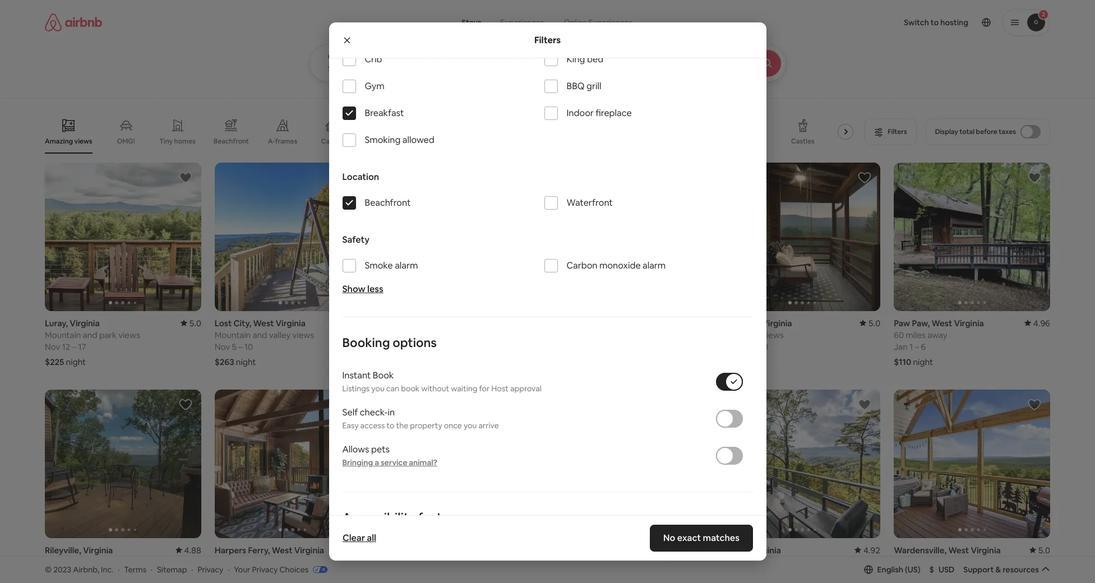 Task type: locate. For each thing, give the bounding box(es) containing it.
25
[[742, 342, 751, 352]]

60
[[894, 330, 904, 340]]

0 horizontal spatial alarm
[[395, 260, 418, 272]]

river
[[385, 557, 404, 568]]

nov left airbnb, in the left of the page
[[45, 569, 60, 579]]

jan inside the mountain and river views jan 21 – 26
[[555, 569, 568, 579]]

add to wishlist: harpers ferry, west virginia image
[[349, 398, 362, 412]]

show inside filters dialog
[[342, 283, 366, 295]]

1 26 from the left
[[62, 569, 72, 579]]

5.0 left lost
[[189, 318, 201, 329]]

rileyville, up 25
[[724, 318, 761, 329]]

12 inside luray, virginia mountain and park views nov 12 – 17 $225 night
[[62, 342, 70, 352]]

1 vertical spatial add to wishlist: rileyville, virginia image
[[179, 398, 192, 412]]

display total before taxes
[[936, 127, 1017, 136]]

2 26 from the left
[[586, 569, 596, 579]]

show
[[342, 283, 366, 295], [522, 515, 542, 525]]

0 horizontal spatial experiences
[[500, 17, 544, 27]]

night right '$263'
[[236, 357, 256, 367]]

0 horizontal spatial 17
[[78, 342, 86, 352]]

1 privacy from the left
[[198, 565, 223, 575]]

nov down river
[[385, 569, 400, 579]]

1 horizontal spatial 10
[[742, 569, 751, 579]]

tiny
[[160, 137, 173, 146]]

privacy
[[198, 565, 223, 575], [252, 565, 278, 575]]

instant book listings you can book without waiting for host approval
[[342, 370, 542, 394]]

jan inside 'paw paw, west virginia 60 miles away jan 1 – 6 $110 night'
[[894, 342, 908, 352]]

$ usd
[[930, 565, 955, 575]]

· right 'inc.'
[[118, 565, 120, 575]]

2 5.0 out of 5 average rating image from the left
[[860, 318, 881, 329]]

0 vertical spatial 1
[[910, 342, 913, 352]]

grill
[[587, 80, 602, 92]]

5.0 out of 5 average rating image
[[180, 318, 201, 329], [860, 318, 881, 329]]

26 right ©
[[62, 569, 72, 579]]

jan down the '60'
[[894, 342, 908, 352]]

accessibility
[[342, 510, 416, 526]]

you
[[372, 384, 385, 394], [464, 421, 477, 431]]

west inside lost city, west virginia mountain and valley views nov 5 – 10 $263 night
[[253, 318, 274, 329]]

1 horizontal spatial 5.0 out of 5 average rating image
[[860, 318, 881, 329]]

· left privacy link
[[191, 565, 193, 575]]

1 horizontal spatial 5.0
[[869, 318, 881, 329]]

mountain inside mountain and lake views jan 2 – 7
[[385, 330, 421, 340]]

$263
[[215, 357, 234, 367]]

2
[[400, 342, 405, 352]]

0 horizontal spatial 30
[[402, 569, 412, 579]]

1 horizontal spatial 26
[[586, 569, 596, 579]]

and left 'park'
[[83, 330, 97, 340]]

nov up $225
[[45, 342, 60, 352]]

5.0 up resources
[[1039, 545, 1051, 556]]

1 vertical spatial you
[[464, 421, 477, 431]]

1 horizontal spatial alarm
[[643, 260, 666, 272]]

1 vertical spatial 10
[[742, 569, 751, 579]]

experiences right online
[[589, 17, 633, 27]]

west for city,
[[253, 318, 274, 329]]

allows
[[342, 444, 369, 456]]

1 vertical spatial 5
[[437, 569, 442, 579]]

night inside luray, virginia mountain and park views nov 12 – 17 $225 night
[[66, 357, 86, 367]]

west inside 'paw paw, west virginia 60 miles away jan 1 – 6 $110 night'
[[932, 318, 953, 329]]

add to wishlist: wardensville, west virginia image
[[1028, 398, 1042, 412]]

30 right 25
[[759, 342, 769, 352]]

1 horizontal spatial dec
[[420, 569, 435, 579]]

2 dec from the left
[[724, 569, 740, 579]]

nov left 25
[[724, 342, 740, 352]]

0 horizontal spatial 12
[[62, 342, 70, 352]]

virginia inside rileyville, virginia mountain views nov 26 – dec 1
[[83, 545, 113, 556]]

1 vertical spatial rileyville,
[[45, 545, 81, 556]]

2 · from the left
[[151, 565, 153, 575]]

virginia inside basye, virginia mountain views dec 10 – 15
[[751, 545, 781, 556]]

beachfront inside filters dialog
[[365, 197, 411, 209]]

5.0
[[189, 318, 201, 329], [869, 318, 881, 329], [1039, 545, 1051, 556]]

2 horizontal spatial 5.0
[[1039, 545, 1051, 556]]

1 horizontal spatial you
[[464, 421, 477, 431]]

0 vertical spatial 10
[[244, 342, 253, 352]]

10
[[244, 342, 253, 352], [742, 569, 751, 579]]

jan left 2
[[385, 342, 398, 352]]

– inside lost city, west virginia mountain and valley views nov 5 – 10 $263 night
[[238, 342, 243, 352]]

group
[[45, 110, 868, 154], [45, 163, 201, 311], [215, 163, 371, 311], [385, 163, 541, 311], [555, 163, 711, 311], [724, 163, 881, 311], [894, 163, 1051, 311], [45, 390, 201, 538], [215, 390, 371, 538], [385, 390, 541, 538], [555, 390, 711, 538], [724, 390, 881, 538], [894, 390, 1051, 538]]

10 inside basye, virginia mountain views dec 10 – 15
[[742, 569, 751, 579]]

bed
[[587, 53, 604, 65]]

harpers
[[215, 545, 246, 556]]

1 horizontal spatial privacy
[[252, 565, 278, 575]]

0 vertical spatial show
[[342, 283, 366, 295]]

1 horizontal spatial 1
[[910, 342, 913, 352]]

clear all button
[[337, 527, 382, 550]]

0 horizontal spatial privacy
[[198, 565, 223, 575]]

show left map
[[522, 515, 542, 525]]

5.0 for luray, virginia mountain and park views nov 12 – 17 $225 night
[[189, 318, 201, 329]]

0 horizontal spatial beachfront
[[214, 137, 249, 146]]

– inside mountain and lake views jan 2 – 7
[[407, 342, 411, 352]]

night down 25
[[746, 357, 766, 367]]

you right once
[[464, 421, 477, 431]]

none search field containing stays
[[309, 0, 817, 82]]

and left river
[[592, 557, 607, 568]]

terms link
[[124, 565, 146, 575]]

jan left 21
[[555, 569, 568, 579]]

0 horizontal spatial 5
[[232, 342, 237, 352]]

0 horizontal spatial you
[[372, 384, 385, 394]]

alarm right 'smoke' on the left
[[395, 260, 418, 272]]

12 for harpers
[[232, 569, 240, 579]]

night down 6
[[914, 357, 934, 367]]

views inside basye, virginia mountain views dec 10 – 15
[[762, 557, 784, 568]]

beachfront left a- in the left of the page
[[214, 137, 249, 146]]

3 · from the left
[[191, 565, 193, 575]]

1 horizontal spatial rileyville,
[[724, 318, 761, 329]]

show map
[[522, 515, 560, 525]]

views inside "wardensville, west virginia mountain views nov 12 – 17"
[[932, 557, 954, 568]]

1 horizontal spatial 12
[[232, 569, 240, 579]]

you down the book
[[372, 384, 385, 394]]

stays
[[462, 17, 482, 27]]

nov
[[45, 342, 60, 352], [215, 342, 230, 352], [724, 342, 740, 352], [45, 569, 60, 579], [215, 569, 230, 579], [385, 569, 400, 579], [894, 569, 910, 579]]

– inside luray, virginia mountain and park views nov 12 – 17 $225 night
[[72, 342, 76, 352]]

experiences
[[500, 17, 544, 27], [589, 17, 633, 27]]

1 horizontal spatial add to wishlist: rileyville, virginia image
[[858, 171, 872, 185]]

10 down 'city,'
[[244, 342, 253, 352]]

west inside harpers ferry, west virginia lake views nov 12 – 17
[[272, 545, 293, 556]]

12
[[62, 342, 70, 352], [232, 569, 240, 579], [911, 569, 920, 579]]

1 5.0 out of 5 average rating image from the left
[[180, 318, 201, 329]]

$225
[[45, 357, 64, 367]]

west
[[253, 318, 274, 329], [932, 318, 953, 329], [272, 545, 293, 556], [949, 545, 970, 556]]

away
[[928, 330, 948, 340]]

service
[[381, 458, 407, 468]]

5.0 out of 5 average rating image for luray, virginia mountain and park views nov 12 – 17 $225 night
[[180, 318, 201, 329]]

bringing a service animal? button
[[342, 458, 437, 468]]

group containing amazing views
[[45, 110, 868, 154]]

1 night from the left
[[66, 357, 86, 367]]

rileyville, for 26
[[45, 545, 81, 556]]

12 inside harpers ferry, west virginia lake views nov 12 – 17
[[232, 569, 240, 579]]

0 vertical spatial 5
[[232, 342, 237, 352]]

virginia inside "wardensville, west virginia mountain views nov 12 – 17"
[[971, 545, 1001, 556]]

10 left 15
[[742, 569, 751, 579]]

all
[[367, 532, 376, 544]]

0 horizontal spatial 5.0 out of 5 average rating image
[[180, 318, 201, 329]]

1 horizontal spatial 30
[[759, 342, 769, 352]]

privacy down ferry,
[[252, 565, 278, 575]]

add to wishlist: lost city, west virginia image
[[349, 171, 362, 185]]

rileyville, inside rileyville, virginia mountain views nov 25 – 30 night
[[724, 318, 761, 329]]

1 horizontal spatial show
[[522, 515, 542, 525]]

airbnb,
[[73, 565, 99, 575]]

· left your in the left bottom of the page
[[228, 565, 230, 575]]

0 vertical spatial you
[[372, 384, 385, 394]]

0 horizontal spatial 1
[[97, 569, 101, 579]]

1 horizontal spatial beachfront
[[365, 197, 411, 209]]

bbq grill
[[567, 80, 602, 92]]

1 horizontal spatial 5
[[437, 569, 442, 579]]

property
[[410, 421, 442, 431]]

and left valley
[[253, 330, 267, 340]]

1 left 'inc.'
[[97, 569, 101, 579]]

and inside mountain and lake views jan 2 – 7
[[423, 330, 437, 340]]

12 inside "wardensville, west virginia mountain views nov 12 – 17"
[[911, 569, 920, 579]]

no exact matches link
[[650, 525, 753, 552]]

17 inside luray, virginia mountain and park views nov 12 – 17 $225 night
[[78, 342, 86, 352]]

12 up $225
[[62, 342, 70, 352]]

experiences inside button
[[500, 17, 544, 27]]

amazing views
[[45, 137, 92, 146]]

0 vertical spatial 30
[[759, 342, 769, 352]]

show for show map
[[522, 515, 542, 525]]

1 vertical spatial 30
[[402, 569, 412, 579]]

12 left the $ at bottom right
[[911, 569, 920, 579]]

4 night from the left
[[914, 357, 934, 367]]

1 experiences from the left
[[500, 17, 544, 27]]

paw paw, west virginia 60 miles away jan 1 – 6 $110 night
[[894, 318, 984, 367]]

views
[[74, 137, 92, 146], [118, 330, 140, 340], [293, 330, 314, 340], [762, 330, 784, 340], [456, 330, 478, 340], [83, 557, 105, 568], [235, 557, 256, 568], [628, 557, 650, 568], [762, 557, 784, 568], [406, 557, 427, 568], [932, 557, 954, 568]]

0 horizontal spatial show
[[342, 283, 366, 295]]

lake
[[439, 330, 455, 340]]

your privacy choices
[[234, 565, 309, 575]]

1 vertical spatial show
[[522, 515, 542, 525]]

0 horizontal spatial rileyville,
[[45, 545, 81, 556]]

rileyville, virginia mountain views nov 25 – 30 night
[[724, 318, 793, 367]]

5.0 out of 5 average rating image left "paw"
[[860, 318, 881, 329]]

beachfront
[[214, 137, 249, 146], [365, 197, 411, 209]]

dec
[[80, 569, 95, 579], [724, 569, 740, 579], [420, 569, 435, 579]]

2 night from the left
[[236, 357, 256, 367]]

alarm right 'monoxide'
[[643, 260, 666, 272]]

5
[[232, 342, 237, 352], [437, 569, 442, 579]]

– inside basye, virginia mountain views dec 10 – 15
[[752, 569, 757, 579]]

wardensville, west virginia mountain views nov 12 – 17
[[894, 545, 1001, 579]]

mountain inside basye, virginia mountain views dec 10 – 15
[[724, 557, 761, 568]]

nov down 'lake'
[[215, 569, 230, 579]]

for
[[479, 384, 490, 394]]

None search field
[[309, 0, 817, 82]]

omg!
[[117, 137, 135, 146]]

1 inside 'paw paw, west virginia 60 miles away jan 1 – 6 $110 night'
[[910, 342, 913, 352]]

mountain and lake views jan 2 – 7
[[385, 330, 478, 352]]

nov down wardensville,
[[894, 569, 910, 579]]

1 left 6
[[910, 342, 913, 352]]

jan inside mountain and lake views jan 2 – 7
[[385, 342, 398, 352]]

26 right 21
[[586, 569, 596, 579]]

west up away
[[932, 318, 953, 329]]

12 down 'lake'
[[232, 569, 240, 579]]

accessibility features
[[342, 510, 467, 526]]

monoxide
[[600, 260, 641, 272]]

1 vertical spatial beachfront
[[365, 197, 411, 209]]

rileyville, up 2023
[[45, 545, 81, 556]]

booking options
[[342, 335, 437, 351]]

show left "less"
[[342, 283, 366, 295]]

Where field
[[328, 63, 475, 73]]

luray,
[[45, 318, 68, 329]]

virginia inside 'paw paw, west virginia 60 miles away jan 1 – 6 $110 night'
[[955, 318, 984, 329]]

add to wishlist: rileyville, virginia image
[[858, 171, 872, 185], [179, 398, 192, 412]]

30 down river
[[402, 569, 412, 579]]

show inside button
[[522, 515, 542, 525]]

experiences up filters
[[500, 17, 544, 27]]

2 horizontal spatial dec
[[724, 569, 740, 579]]

(us)
[[905, 565, 921, 575]]

privacy down 4.88 at the bottom of the page
[[198, 565, 223, 575]]

30 inside the river views nov 30 – dec 5
[[402, 569, 412, 579]]

2 experiences from the left
[[589, 17, 633, 27]]

1 vertical spatial 1
[[97, 569, 101, 579]]

online experiences
[[564, 17, 633, 27]]

5.0 left "paw"
[[869, 318, 881, 329]]

2 horizontal spatial 12
[[911, 569, 920, 579]]

night right $225
[[66, 357, 86, 367]]

6
[[921, 342, 926, 352]]

0 horizontal spatial 5.0
[[189, 318, 201, 329]]

1 horizontal spatial jan
[[555, 569, 568, 579]]

add to wishlist: rileyville, virginia image for nov 25 – 30
[[858, 171, 872, 185]]

clear all
[[342, 532, 376, 544]]

– inside harpers ferry, west virginia lake views nov 12 – 17
[[242, 569, 246, 579]]

allowed
[[403, 134, 435, 146]]

west up your privacy choices link
[[272, 545, 293, 556]]

0 vertical spatial beachfront
[[214, 137, 249, 146]]

arrive
[[479, 421, 499, 431]]

5 inside the river views nov 30 – dec 5
[[437, 569, 442, 579]]

your privacy choices link
[[234, 565, 328, 576]]

· right terms "link"
[[151, 565, 153, 575]]

gym
[[365, 80, 385, 92]]

safety
[[342, 234, 370, 246]]

profile element
[[660, 0, 1051, 45]]

where
[[328, 53, 349, 62]]

nov up '$263'
[[215, 342, 230, 352]]

beachfront down the location
[[365, 197, 411, 209]]

0 horizontal spatial dec
[[80, 569, 95, 579]]

0 horizontal spatial jan
[[385, 342, 398, 352]]

17 for lake
[[248, 569, 256, 579]]

©
[[45, 565, 52, 575]]

1 horizontal spatial 17
[[248, 569, 256, 579]]

2 horizontal spatial 17
[[928, 569, 936, 579]]

breakfast
[[365, 107, 404, 119]]

0 horizontal spatial 26
[[62, 569, 72, 579]]

2 horizontal spatial jan
[[894, 342, 908, 352]]

4.96 out of 5 average rating image
[[1025, 318, 1051, 329]]

west for ferry,
[[272, 545, 293, 556]]

king bed
[[567, 53, 604, 65]]

and left lake
[[423, 330, 437, 340]]

1 alarm from the left
[[395, 260, 418, 272]]

luray, virginia mountain and park views nov 12 – 17 $225 night
[[45, 318, 140, 367]]

you inside instant book listings you can book without waiting for host approval
[[372, 384, 385, 394]]

location
[[342, 171, 379, 183]]

0 vertical spatial add to wishlist: rileyville, virginia image
[[858, 171, 872, 185]]

west up valley
[[253, 318, 274, 329]]

0 horizontal spatial add to wishlist: rileyville, virginia image
[[179, 398, 192, 412]]

1 dec from the left
[[80, 569, 95, 579]]

4.88 out of 5 average rating image
[[175, 545, 201, 556]]

west up usd
[[949, 545, 970, 556]]

1 horizontal spatial experiences
[[589, 17, 633, 27]]

17 inside "wardensville, west virginia mountain views nov 12 – 17"
[[928, 569, 936, 579]]

rileyville, inside rileyville, virginia mountain views nov 26 – dec 1
[[45, 545, 81, 556]]

3 dec from the left
[[420, 569, 435, 579]]

terms · sitemap · privacy ·
[[124, 565, 230, 575]]

1 inside rileyville, virginia mountain views nov 26 – dec 1
[[97, 569, 101, 579]]

10 inside lost city, west virginia mountain and valley views nov 5 – 10 $263 night
[[244, 342, 253, 352]]

dec inside the river views nov 30 – dec 5
[[420, 569, 435, 579]]

views inside mountain and lake views jan 2 – 7
[[456, 330, 478, 340]]

bringing
[[342, 458, 373, 468]]

17 inside harpers ferry, west virginia lake views nov 12 – 17
[[248, 569, 256, 579]]

5.0 out of 5 average rating image left lost
[[180, 318, 201, 329]]

views inside group
[[74, 137, 92, 146]]

0 vertical spatial rileyville,
[[724, 318, 761, 329]]

river views nov 30 – dec 5
[[385, 557, 442, 579]]

0 horizontal spatial 10
[[244, 342, 253, 352]]

add to wishlist: basye, virginia image
[[858, 398, 872, 412]]

3 night from the left
[[746, 357, 766, 367]]



Task type: describe. For each thing, give the bounding box(es) containing it.
clear
[[342, 532, 365, 544]]

– inside rileyville, virginia mountain views nov 25 – 30 night
[[753, 342, 757, 352]]

nov inside rileyville, virginia mountain views nov 25 – 30 night
[[724, 342, 740, 352]]

valley
[[269, 330, 291, 340]]

26 inside rileyville, virginia mountain views nov 26 – dec 1
[[62, 569, 72, 579]]

check-
[[360, 407, 388, 419]]

choices
[[280, 565, 309, 575]]

4.98
[[694, 545, 711, 556]]

miles
[[906, 330, 926, 340]]

night inside lost city, west virginia mountain and valley views nov 5 – 10 $263 night
[[236, 357, 256, 367]]

smoking allowed
[[365, 134, 435, 146]]

– inside 'paw paw, west virginia 60 miles away jan 1 – 6 $110 night'
[[915, 342, 919, 352]]

dec inside basye, virginia mountain views dec 10 – 15
[[724, 569, 740, 579]]

4.92 out of 5 average rating image
[[855, 545, 881, 556]]

support & resources
[[964, 565, 1040, 575]]

night inside rileyville, virginia mountain views nov 25 – 30 night
[[746, 357, 766, 367]]

online
[[564, 17, 587, 27]]

allows pets bringing a service animal?
[[342, 444, 437, 468]]

add to wishlist: rileyville, virginia image for nov 26 – dec 1
[[179, 398, 192, 412]]

26 inside the mountain and river views jan 21 – 26
[[586, 569, 596, 579]]

– inside rileyville, virginia mountain views nov 26 – dec 1
[[74, 569, 78, 579]]

carbon monoxide alarm
[[567, 260, 666, 272]]

views inside the mountain and river views jan 21 – 26
[[628, 557, 650, 568]]

filters dialog
[[329, 0, 767, 583]]

sitemap
[[157, 565, 187, 575]]

cabins
[[321, 137, 343, 146]]

mountain inside lost city, west virginia mountain and valley views nov 5 – 10 $263 night
[[215, 330, 251, 340]]

4.88
[[184, 545, 201, 556]]

west for paw,
[[932, 318, 953, 329]]

english (us)
[[878, 565, 921, 575]]

indoor
[[567, 107, 594, 119]]

night inside 'paw paw, west virginia 60 miles away jan 1 – 6 $110 night'
[[914, 357, 934, 367]]

– inside the river views nov 30 – dec 5
[[413, 569, 418, 579]]

and inside lost city, west virginia mountain and valley views nov 5 – 10 $263 night
[[253, 330, 267, 340]]

lost city, west virginia mountain and valley views nov 5 – 10 $263 night
[[215, 318, 314, 367]]

– inside "wardensville, west virginia mountain views nov 12 – 17"
[[922, 569, 926, 579]]

bbq
[[567, 80, 585, 92]]

30 inside rileyville, virginia mountain views nov 25 – 30 night
[[759, 342, 769, 352]]

1 for dec
[[97, 569, 101, 579]]

virginia inside harpers ferry, west virginia lake views nov 12 – 17
[[294, 545, 324, 556]]

mountain and river views jan 21 – 26
[[555, 557, 650, 579]]

views inside rileyville, virginia mountain views nov 25 – 30 night
[[762, 330, 784, 340]]

ferry,
[[248, 545, 270, 556]]

nov inside lost city, west virginia mountain and valley views nov 5 – 10 $263 night
[[215, 342, 230, 352]]

4.96
[[1034, 318, 1051, 329]]

city,
[[234, 318, 252, 329]]

waterfront
[[567, 197, 613, 209]]

4.81
[[354, 545, 371, 556]]

your
[[234, 565, 250, 575]]

instant
[[342, 370, 371, 382]]

show less
[[342, 283, 384, 295]]

1 · from the left
[[118, 565, 120, 575]]

before
[[976, 127, 998, 136]]

paw,
[[912, 318, 930, 329]]

nov inside luray, virginia mountain and park views nov 12 – 17 $225 night
[[45, 342, 60, 352]]

sitemap link
[[157, 565, 187, 575]]

the
[[396, 421, 409, 431]]

options
[[393, 335, 437, 351]]

a-frames
[[268, 137, 298, 146]]

show map button
[[511, 507, 585, 534]]

to
[[387, 421, 395, 431]]

indoor fireplace
[[567, 107, 632, 119]]

book
[[401, 384, 420, 394]]

online experiences link
[[554, 11, 643, 34]]

15
[[758, 569, 767, 579]]

castles
[[791, 137, 815, 146]]

5 inside lost city, west virginia mountain and valley views nov 5 – 10 $263 night
[[232, 342, 237, 352]]

views inside lost city, west virginia mountain and valley views nov 5 – 10 $263 night
[[293, 330, 314, 340]]

english (us) button
[[864, 565, 921, 575]]

usd
[[939, 565, 955, 575]]

nov inside the river views nov 30 – dec 5
[[385, 569, 400, 579]]

pets
[[371, 444, 390, 456]]

mountain inside "wardensville, west virginia mountain views nov 12 – 17"
[[894, 557, 930, 568]]

a
[[375, 458, 379, 468]]

views inside luray, virginia mountain and park views nov 12 – 17 $225 night
[[118, 330, 140, 340]]

inc.
[[101, 565, 114, 575]]

can
[[386, 384, 399, 394]]

privacy link
[[198, 565, 223, 575]]

homes
[[174, 137, 196, 146]]

jan for mountain and river views jan 21 – 26
[[555, 569, 568, 579]]

west inside "wardensville, west virginia mountain views nov 12 – 17"
[[949, 545, 970, 556]]

virginia inside rileyville, virginia mountain views nov 25 – 30 night
[[763, 318, 793, 329]]

21
[[570, 569, 578, 579]]

show for show less
[[342, 283, 366, 295]]

virginia inside luray, virginia mountain and park views nov 12 – 17 $225 night
[[70, 318, 100, 329]]

5.0 for rileyville, virginia mountain views nov 25 – 30 night
[[869, 318, 881, 329]]

filters
[[535, 34, 561, 46]]

rileyville, virginia mountain views nov 26 – dec 1
[[45, 545, 113, 579]]

river
[[609, 557, 626, 568]]

less
[[368, 283, 384, 295]]

show less button
[[342, 283, 384, 295]]

views inside the river views nov 30 – dec 5
[[406, 557, 427, 568]]

$110
[[894, 357, 912, 367]]

1 for jan
[[910, 342, 913, 352]]

2 alarm from the left
[[643, 260, 666, 272]]

smoking
[[365, 134, 401, 146]]

4 · from the left
[[228, 565, 230, 575]]

views inside harpers ferry, west virginia lake views nov 12 – 17
[[235, 557, 256, 568]]

display total before taxes button
[[926, 118, 1051, 145]]

17 for park
[[78, 342, 86, 352]]

nov inside rileyville, virginia mountain views nov 26 – dec 1
[[45, 569, 60, 579]]

12 for luray,
[[62, 342, 70, 352]]

no exact matches
[[663, 532, 740, 544]]

waiting
[[451, 384, 478, 394]]

no
[[663, 532, 675, 544]]

virginia inside lost city, west virginia mountain and valley views nov 5 – 10 $263 night
[[276, 318, 306, 329]]

and inside luray, virginia mountain and park views nov 12 – 17 $225 night
[[83, 330, 97, 340]]

lost
[[215, 318, 232, 329]]

mansions
[[367, 137, 396, 146]]

you inside self check-in easy access to the property once you arrive
[[464, 421, 477, 431]]

5.0 out of 5 average rating image for rileyville, virginia mountain views nov 25 – 30 night
[[860, 318, 881, 329]]

and inside the mountain and river views jan 21 – 26
[[592, 557, 607, 568]]

stays tab panel
[[309, 45, 817, 82]]

support & resources button
[[964, 565, 1051, 575]]

listings
[[342, 384, 370, 394]]

4.98 out of 5 average rating image
[[685, 545, 711, 556]]

jan for mountain and lake views jan 2 – 7
[[385, 342, 398, 352]]

5.0 out of 5 average rating image
[[1030, 545, 1051, 556]]

rileyville, for 25
[[724, 318, 761, 329]]

add to wishlist: paw paw, west virginia image
[[1028, 171, 1042, 185]]

carbon
[[567, 260, 598, 272]]

nov inside "wardensville, west virginia mountain views nov 12 – 17"
[[894, 569, 910, 579]]

add to wishlist: luray, virginia image
[[179, 171, 192, 185]]

once
[[444, 421, 462, 431]]

mountain inside the mountain and river views jan 21 – 26
[[555, 557, 591, 568]]

total
[[960, 127, 975, 136]]

views inside rileyville, virginia mountain views nov 26 – dec 1
[[83, 557, 105, 568]]

2 privacy from the left
[[252, 565, 278, 575]]

what can we help you find? tab list
[[453, 11, 554, 34]]

a-
[[268, 137, 275, 146]]

paw
[[894, 318, 911, 329]]

english
[[878, 565, 904, 575]]

stays button
[[453, 11, 491, 34]]

– inside the mountain and river views jan 21 – 26
[[580, 569, 584, 579]]

self check-in easy access to the property once you arrive
[[342, 407, 499, 431]]

dec inside rileyville, virginia mountain views nov 26 – dec 1
[[80, 569, 95, 579]]

nov inside harpers ferry, west virginia lake views nov 12 – 17
[[215, 569, 230, 579]]

lake
[[215, 557, 233, 568]]

mountain inside rileyville, virginia mountain views nov 26 – dec 1
[[45, 557, 81, 568]]

mountain inside rileyville, virginia mountain views nov 25 – 30 night
[[724, 330, 761, 340]]

amazing
[[45, 137, 73, 146]]

smoke alarm
[[365, 260, 418, 272]]

support
[[964, 565, 994, 575]]

mountain inside luray, virginia mountain and park views nov 12 – 17 $225 night
[[45, 330, 81, 340]]



Task type: vqa. For each thing, say whether or not it's contained in the screenshot.
the left 1
yes



